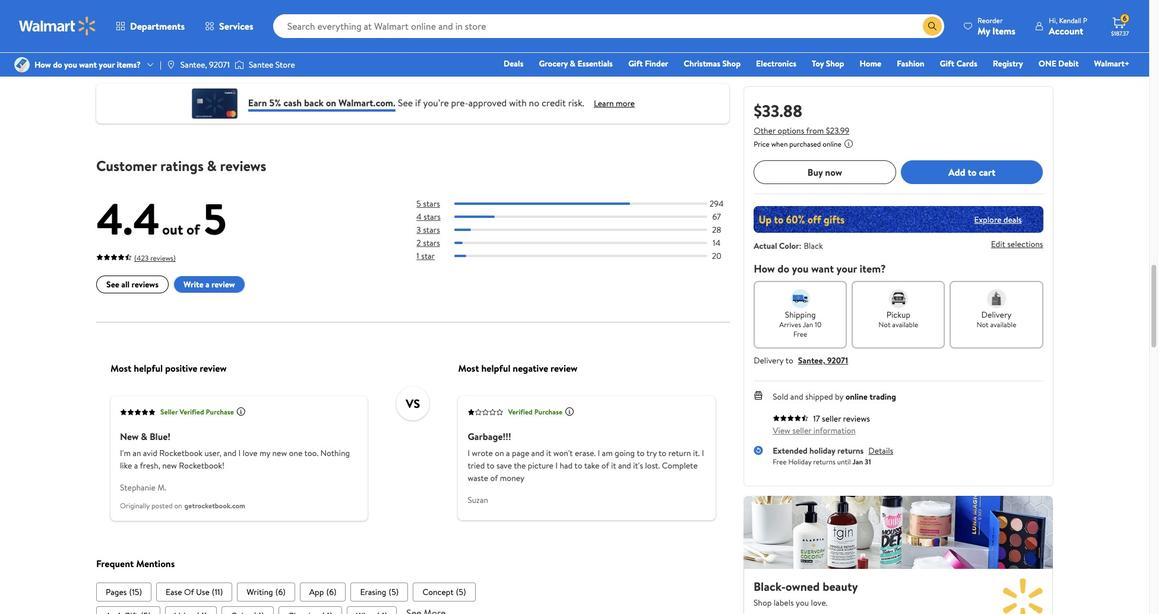 Task type: vqa. For each thing, say whether or not it's contained in the screenshot.


Task type: describe. For each thing, give the bounding box(es) containing it.
erase.
[[575, 447, 596, 459]]

progress bar for 28
[[454, 229, 707, 231]]

edit selections button
[[992, 238, 1044, 250]]

section
[[601, 15, 627, 27]]

1
[[416, 250, 419, 262]]

0 vertical spatial warranty
[[195, 15, 226, 27]]

intent image for pickup image
[[889, 289, 908, 308]]

to left save
[[487, 460, 494, 472]]

delivery for not
[[982, 309, 1012, 321]]

1 horizontal spatial of
[[490, 472, 498, 484]]

new & blue! i'm an avid rocketbook user, and i love my new one too. nothing like a fresh, new rocketbook!
[[120, 430, 350, 472]]

won't
[[553, 447, 573, 459]]

actual color : black
[[754, 240, 823, 252]]

mentions
[[136, 557, 175, 570]]

black
[[804, 240, 823, 252]]

please
[[385, 28, 407, 40]]

2 list from the top
[[96, 607, 730, 614]]

pickup
[[887, 309, 911, 321]]

page inside garbage!!! i wrote on a page and it won't erase. i am going to try to return it.  i tried to save the picture i had to take of it and it's lost. complete waste of money
[[512, 447, 529, 459]]

list item containing concept
[[413, 583, 475, 602]]

use
[[196, 587, 209, 599]]

the right use
[[423, 28, 435, 40]]

verified purchase information image
[[565, 407, 574, 417]]

walmart.com.
[[339, 96, 396, 109]]

an inside 'please be aware that the warranty terms on items offered for sale by third party marketplace sellers may differ from those displayed in this section (if any). to confirm warranty terms on an item offered for sale by a third party marketplace seller, please use the 'contact seller' feature on the third party marketplace seller's information page and request the item's warranty terms prior to purchase.'
[[173, 28, 181, 40]]

0 vertical spatial by
[[341, 15, 350, 27]]

most for most helpful positive review
[[110, 362, 131, 375]]

write a review
[[183, 279, 235, 291]]

other
[[754, 125, 776, 137]]

1 vertical spatial for
[[231, 28, 241, 40]]

want for item?
[[812, 261, 834, 276]]

tried
[[468, 460, 485, 472]]

frequent
[[96, 557, 134, 570]]

how do you want your items?
[[34, 59, 141, 71]]

one debit
[[1039, 58, 1079, 70]]

on down those
[[521, 28, 530, 40]]

grocery & essentials link
[[534, 57, 619, 70]]

and down going on the right of page
[[618, 460, 631, 472]]

add to cart
[[949, 166, 996, 179]]

displayed
[[543, 15, 576, 27]]

options
[[778, 125, 805, 137]]

walmart+ link
[[1089, 57, 1136, 70]]

and inside 'please be aware that the warranty terms on items offered for sale by third party marketplace sellers may differ from those displayed in this section (if any). to confirm warranty terms on an item offered for sale by a third party marketplace seller, please use the 'contact seller' feature on the third party marketplace seller's information page and request the item's warranty terms prior to purchase.'
[[105, 40, 118, 52]]

holiday
[[789, 457, 812, 467]]

list item containing erasing
[[351, 583, 408, 602]]

2 horizontal spatial of
[[601, 460, 609, 472]]

selections
[[1008, 238, 1044, 250]]

0 horizontal spatial returns
[[814, 457, 836, 467]]

from inside 'please be aware that the warranty terms on items offered for sale by third party marketplace sellers may differ from those displayed in this section (if any). to confirm warranty terms on an item offered for sale by a third party marketplace seller, please use the 'contact seller' feature on the third party marketplace seller's information page and request the item's warranty terms prior to purchase.'
[[501, 15, 519, 27]]

price when purchased online
[[754, 139, 842, 149]]

trading
[[870, 391, 897, 403]]

items?
[[117, 59, 141, 71]]

up to sixty percent off deals. shop now. image
[[754, 206, 1044, 233]]

your for items?
[[99, 59, 115, 71]]

1 horizontal spatial returns
[[838, 445, 864, 457]]

view
[[773, 425, 791, 437]]

to inside 'please be aware that the warranty terms on items offered for sale by third party marketplace sellers may differ from those displayed in this section (if any). to confirm warranty terms on an item offered for sale by a third party marketplace seller, please use the 'contact seller' feature on the third party marketplace seller's information page and request the item's warranty terms prior to purchase.'
[[262, 40, 270, 52]]

sellers
[[438, 15, 461, 27]]

all
[[121, 279, 129, 291]]

1 horizontal spatial online
[[846, 391, 868, 403]]

it.
[[693, 447, 700, 459]]

list item containing app
[[300, 583, 346, 602]]

departments
[[130, 20, 185, 33]]

explore deals link
[[970, 209, 1027, 230]]

4
[[416, 211, 422, 223]]

delivery not available
[[977, 309, 1017, 330]]

legal information image
[[844, 139, 854, 149]]

Search search field
[[273, 14, 945, 38]]

1 horizontal spatial third
[[352, 15, 369, 27]]

 image for how do you want your items?
[[14, 57, 30, 72]]

going
[[615, 447, 635, 459]]

0 vertical spatial it
[[546, 447, 551, 459]]

and right "sold"
[[791, 391, 804, 403]]

search icon image
[[928, 21, 938, 31]]

0 horizontal spatial sale
[[243, 28, 257, 40]]

0 vertical spatial reviews
[[220, 156, 266, 176]]

14
[[713, 237, 721, 249]]

to right had
[[575, 460, 582, 472]]

seller verified purchase information image
[[236, 407, 246, 417]]

you for how do you want your items?
[[64, 59, 77, 71]]

registry
[[993, 58, 1024, 70]]

2 horizontal spatial party
[[565, 28, 584, 40]]

customer
[[96, 156, 157, 176]]

like
[[120, 460, 132, 472]]

 image for santee store
[[235, 59, 244, 71]]

20
[[712, 250, 721, 262]]

stars for 2 stars
[[423, 237, 440, 249]]

of inside 4.4 out of 5
[[186, 219, 200, 239]]

differ
[[480, 15, 499, 27]]

progress bar for 14
[[454, 242, 707, 244]]

2 horizontal spatial marketplace
[[586, 28, 630, 40]]

electronics
[[756, 58, 797, 70]]

price
[[754, 139, 770, 149]]

17 seller reviews
[[814, 413, 870, 425]]

grocery & essentials
[[539, 58, 613, 70]]

gift for gift cards
[[940, 58, 955, 70]]

cart
[[979, 166, 996, 179]]

departments button
[[106, 12, 195, 40]]

add
[[949, 166, 966, 179]]

of
[[184, 587, 194, 599]]

buy now
[[808, 166, 843, 179]]

home link
[[855, 57, 887, 70]]

edit
[[992, 238, 1006, 250]]

on right posted
[[174, 501, 182, 511]]

fashion
[[897, 58, 925, 70]]

jan inside shipping arrives jan 10 free
[[803, 320, 814, 330]]

list item containing writing
[[237, 583, 295, 602]]

a inside the "new & blue! i'm an avid rocketbook user, and i love my new one too. nothing like a fresh, new rocketbook!"
[[134, 460, 138, 472]]

helpful for positive
[[133, 362, 163, 375]]

walmart+
[[1095, 58, 1130, 70]]

to left santee, 92071 button
[[786, 355, 794, 367]]

too.
[[304, 447, 318, 459]]

jan inside the extended holiday returns details free holiday returns until jan 31
[[853, 457, 864, 467]]

seller,
[[362, 28, 383, 40]]

registry link
[[988, 57, 1029, 70]]

grocery
[[539, 58, 568, 70]]

the up item at left
[[181, 15, 193, 27]]

0 horizontal spatial 5
[[203, 189, 226, 248]]

list item containing ease of use
[[156, 583, 232, 602]]

list item containing pages
[[96, 583, 151, 602]]

on right back
[[326, 96, 336, 109]]

0 horizontal spatial party
[[294, 28, 313, 40]]

actual
[[754, 240, 778, 252]]

those
[[521, 15, 541, 27]]

write a review link
[[173, 276, 245, 294]]

intent image for shipping image
[[791, 289, 810, 308]]

no
[[529, 96, 540, 109]]

love
[[243, 447, 257, 459]]

1 horizontal spatial it
[[611, 460, 616, 472]]

the left the item's
[[150, 40, 162, 52]]

available for delivery
[[991, 320, 1017, 330]]

how for how do you want your items?
[[34, 59, 51, 71]]

(423
[[134, 253, 148, 263]]

$23.99
[[826, 125, 850, 137]]

on inside garbage!!! i wrote on a page and it won't erase. i am going to try to return it.  i tried to save the picture i had to take of it and it's lost. complete waste of money
[[495, 447, 504, 459]]

seller'
[[470, 28, 491, 40]]

1 horizontal spatial party
[[371, 15, 390, 27]]

to left try
[[637, 447, 645, 459]]

0 horizontal spatial marketplace
[[315, 28, 360, 40]]

list containing pages
[[96, 583, 730, 602]]

you for how do you want your item?
[[792, 261, 809, 276]]

i right it.
[[702, 447, 704, 459]]

1 horizontal spatial for
[[313, 15, 324, 27]]

reviews)
[[150, 253, 176, 263]]

1 vertical spatial new
[[162, 460, 177, 472]]

review for most helpful negative review
[[551, 362, 578, 375]]

0 vertical spatial online
[[823, 139, 842, 149]]

may
[[463, 15, 478, 27]]

shop for christmas shop
[[723, 58, 741, 70]]

pages
[[105, 587, 127, 599]]

most for most helpful negative review
[[458, 362, 479, 375]]

nothing
[[320, 447, 350, 459]]

helpful for negative
[[481, 362, 510, 375]]

(5) for concept (5)
[[456, 587, 466, 599]]

progress bar for 294
[[454, 203, 707, 205]]

1 horizontal spatial information
[[814, 425, 856, 437]]

prior
[[243, 40, 261, 52]]

the down those
[[532, 28, 544, 40]]

deals
[[1004, 214, 1022, 225]]

in
[[578, 15, 585, 27]]

free for shipping
[[794, 329, 808, 339]]

walmart image
[[19, 17, 96, 36]]

1 horizontal spatial new
[[272, 447, 287, 459]]

services button
[[195, 12, 264, 40]]

picture
[[528, 460, 553, 472]]

review for most helpful positive review
[[200, 362, 227, 375]]

purchase.
[[272, 40, 306, 52]]

do for how do you want your item?
[[778, 261, 790, 276]]

toy shop link
[[807, 57, 850, 70]]

2 horizontal spatial by
[[836, 391, 844, 403]]

gift finder
[[629, 58, 669, 70]]

take
[[584, 460, 599, 472]]

santee store
[[249, 59, 295, 71]]

suzan
[[468, 494, 488, 506]]

i left wrote
[[468, 447, 470, 459]]

hi,
[[1049, 15, 1058, 25]]

how for how do you want your item?
[[754, 261, 775, 276]]

2 horizontal spatial third
[[546, 28, 563, 40]]

review right write
[[211, 279, 235, 291]]

out
[[162, 219, 183, 239]]

10
[[815, 320, 822, 330]]

see inside 'link'
[[106, 279, 119, 291]]

1 vertical spatial 92071
[[828, 355, 849, 367]]

0 vertical spatial terms
[[228, 15, 249, 27]]

had
[[560, 460, 573, 472]]

1 vertical spatial terms
[[139, 28, 160, 40]]

my
[[978, 24, 991, 37]]

1 horizontal spatial marketplace
[[392, 15, 436, 27]]

to right try
[[659, 447, 666, 459]]

capital one  earn 5% cash back on walmart.com. see if you're pre-approved with no credit risk. learn more element
[[594, 97, 635, 110]]

i left had
[[555, 460, 558, 472]]

1 horizontal spatial offered
[[284, 15, 311, 27]]

(423 reviews) link
[[96, 251, 176, 264]]



Task type: locate. For each thing, give the bounding box(es) containing it.
of down am
[[601, 460, 609, 472]]

5 stars
[[416, 198, 440, 210]]

it down am
[[611, 460, 616, 472]]

available down intent image for pickup
[[893, 320, 919, 330]]

5%
[[269, 96, 281, 109]]

to left cart
[[968, 166, 977, 179]]

verified up garbage!!!
[[508, 407, 533, 417]]

1 horizontal spatial purchase
[[534, 407, 562, 417]]

a down items
[[269, 28, 273, 40]]

progress bar for 67
[[454, 216, 707, 218]]

(6) right "writing"
[[275, 587, 285, 599]]

1 horizontal spatial delivery
[[982, 309, 1012, 321]]

0 horizontal spatial for
[[231, 28, 241, 40]]

free inside the extended holiday returns details free holiday returns until jan 31
[[773, 457, 787, 467]]

1 vertical spatial offered
[[202, 28, 229, 40]]

(6) for app (6)
[[326, 587, 336, 599]]

0 horizontal spatial page
[[512, 447, 529, 459]]

information down the confirm
[[659, 28, 701, 40]]

 image
[[14, 57, 30, 72], [235, 59, 244, 71], [166, 60, 176, 70]]

and
[[105, 40, 118, 52], [791, 391, 804, 403], [223, 447, 236, 459], [531, 447, 544, 459], [618, 460, 631, 472]]

1 vertical spatial see
[[106, 279, 119, 291]]

not inside delivery not available
[[977, 320, 989, 330]]

offered right item at left
[[202, 28, 229, 40]]

delivery
[[982, 309, 1012, 321], [754, 355, 784, 367]]

santee, down 10
[[798, 355, 826, 367]]

1 horizontal spatial available
[[991, 320, 1017, 330]]

terms up prior
[[228, 15, 249, 27]]

most helpful positive review
[[110, 362, 227, 375]]

arrives
[[780, 320, 802, 330]]

stars for 5 stars
[[423, 198, 440, 210]]

0 vertical spatial jan
[[803, 320, 814, 330]]

do for how do you want your items?
[[53, 59, 62, 71]]

2 progress bar from the top
[[454, 216, 707, 218]]

92071 up sold and shipped by online trading
[[828, 355, 849, 367]]

1 horizontal spatial from
[[807, 125, 824, 137]]

frequent mentions
[[96, 557, 175, 570]]

2 stars
[[416, 237, 440, 249]]

how
[[34, 59, 51, 71], [754, 261, 775, 276]]

when
[[772, 139, 788, 149]]

want down black
[[812, 261, 834, 276]]

0 vertical spatial 92071
[[209, 59, 230, 71]]

terms down services
[[220, 40, 241, 52]]

do down walmart image
[[53, 59, 62, 71]]

& right the ratings
[[207, 156, 216, 176]]

not for pickup
[[879, 320, 891, 330]]

most helpful negative review
[[458, 362, 578, 375]]

1 vertical spatial santee,
[[798, 355, 826, 367]]

the inside garbage!!! i wrote on a page and it won't erase. i am going to try to return it.  i tried to save the picture i had to take of it and it's lost. complete waste of money
[[514, 460, 526, 472]]

save
[[496, 460, 512, 472]]

4.5882 stars out of 5, based on 17 seller reviews element
[[773, 415, 809, 422]]

and left 'request' on the top of page
[[105, 40, 118, 52]]

1 horizontal spatial page
[[703, 28, 720, 40]]

0 vertical spatial information
[[659, 28, 701, 40]]

information up holiday
[[814, 425, 856, 437]]

and inside the "new & blue! i'm an avid rocketbook user, and i love my new one too. nothing like a fresh, new rocketbook!"
[[223, 447, 236, 459]]

0 vertical spatial free
[[794, 329, 808, 339]]

 image left santee
[[235, 59, 244, 71]]

1 vertical spatial from
[[807, 125, 824, 137]]

0 vertical spatial santee,
[[181, 59, 207, 71]]

1 horizontal spatial reviews
[[220, 156, 266, 176]]

(if
[[629, 15, 637, 27]]

you down :
[[792, 261, 809, 276]]

1 (5) from the left
[[389, 587, 399, 599]]

it's
[[633, 460, 643, 472]]

67
[[712, 211, 721, 223]]

1 (6) from the left
[[275, 587, 285, 599]]

0 horizontal spatial 92071
[[209, 59, 230, 71]]

returns left the 31
[[838, 445, 864, 457]]

2 available from the left
[[991, 320, 1017, 330]]

erasing (5)
[[360, 587, 399, 599]]

2 vertical spatial of
[[490, 472, 498, 484]]

purchase left verified purchase information image at the left bottom of the page
[[534, 407, 562, 417]]

m.
[[157, 482, 166, 494]]

1 horizontal spatial see
[[398, 96, 413, 109]]

1 horizontal spatial gift
[[940, 58, 955, 70]]

and up picture
[[531, 447, 544, 459]]

shop
[[723, 58, 741, 70], [826, 58, 845, 70]]

a right like
[[134, 460, 138, 472]]

available inside pickup not available
[[893, 320, 919, 330]]

1 horizontal spatial how
[[754, 261, 775, 276]]

3 progress bar from the top
[[454, 229, 707, 231]]

1 vertical spatial page
[[512, 447, 529, 459]]

2 (5) from the left
[[456, 587, 466, 599]]

0 vertical spatial you
[[64, 59, 77, 71]]

shop right christmas in the right top of the page
[[723, 58, 741, 70]]

17
[[814, 413, 820, 425]]

& inside the "new & blue! i'm an avid rocketbook user, and i love my new one too. nothing like a fresh, new rocketbook!"
[[141, 430, 147, 443]]

shop right toy
[[826, 58, 845, 70]]

pre-
[[451, 96, 469, 109]]

warranty up item at left
[[195, 15, 226, 27]]

on up save
[[495, 447, 504, 459]]

free for extended
[[773, 457, 787, 467]]

available inside delivery not available
[[991, 320, 1017, 330]]

i left love
[[238, 447, 241, 459]]

2 helpful from the left
[[481, 362, 510, 375]]

cards
[[957, 58, 978, 70]]

(6) right app
[[326, 587, 336, 599]]

seller verified purchase
[[160, 407, 234, 417]]

warranty
[[195, 15, 226, 27], [105, 28, 137, 40], [187, 40, 218, 52]]

seller down 4.5882 stars out of 5, based on 17 seller reviews element
[[793, 425, 812, 437]]

2 shop from the left
[[826, 58, 845, 70]]

1 most from the left
[[110, 362, 131, 375]]

1 horizontal spatial want
[[812, 261, 834, 276]]

& right new
[[141, 430, 147, 443]]

it
[[546, 447, 551, 459], [611, 460, 616, 472]]

services
[[219, 20, 254, 33]]

want left items?
[[79, 59, 97, 71]]

an right 'i'm'
[[132, 447, 141, 459]]

terms down aware at the left
[[139, 28, 160, 40]]

not
[[879, 320, 891, 330], [977, 320, 989, 330]]

0 vertical spatial list
[[96, 583, 730, 602]]

new down rocketbook
[[162, 460, 177, 472]]

approved
[[469, 96, 507, 109]]

fresh,
[[140, 460, 160, 472]]

i inside the "new & blue! i'm an avid rocketbook user, and i love my new one too. nothing like a fresh, new rocketbook!"
[[238, 447, 241, 459]]

1 not from the left
[[879, 320, 891, 330]]

1 vertical spatial online
[[846, 391, 868, 403]]

free down shipping
[[794, 329, 808, 339]]

use
[[409, 28, 421, 40]]

p
[[1084, 15, 1088, 25]]

on left items
[[251, 15, 260, 27]]

1 shop from the left
[[723, 58, 741, 70]]

avid
[[143, 447, 157, 459]]

 image right the |
[[166, 60, 176, 70]]

0 vertical spatial of
[[186, 219, 200, 239]]

list
[[96, 583, 730, 602], [96, 607, 730, 614]]

risk.
[[568, 96, 585, 109]]

writing (6)
[[247, 587, 285, 599]]

1 horizontal spatial by
[[341, 15, 350, 27]]

0 horizontal spatial purchase
[[206, 407, 234, 417]]

 image for santee, 92071
[[166, 60, 176, 70]]

0 horizontal spatial from
[[501, 15, 519, 27]]

you down walmart image
[[64, 59, 77, 71]]

(6) for writing (6)
[[275, 587, 285, 599]]

list item
[[96, 583, 151, 602], [156, 583, 232, 602], [237, 583, 295, 602], [300, 583, 346, 602], [351, 583, 408, 602], [413, 583, 475, 602], [96, 607, 160, 614], [165, 607, 216, 614], [221, 607, 274, 614], [278, 607, 342, 614], [347, 607, 397, 614], [406, 607, 446, 614]]

shop inside christmas shop 'link'
[[723, 58, 741, 70]]

0 horizontal spatial (5)
[[389, 587, 399, 599]]

if
[[415, 96, 421, 109]]

(5) for erasing (5)
[[389, 587, 399, 599]]

0 vertical spatial from
[[501, 15, 519, 27]]

user,
[[204, 447, 221, 459]]

0 horizontal spatial online
[[823, 139, 842, 149]]

third up purchase.
[[275, 28, 292, 40]]

not inside pickup not available
[[879, 320, 891, 330]]

an inside the "new & blue! i'm an avid rocketbook user, and i love my new one too. nothing like a fresh, new rocketbook!"
[[132, 447, 141, 459]]

third down displayed
[[546, 28, 563, 40]]

earn 5% cash back on walmart.com. see if you're pre-approved with no credit risk.
[[248, 96, 585, 109]]

0 horizontal spatial by
[[259, 28, 267, 40]]

0 horizontal spatial your
[[99, 59, 115, 71]]

back
[[304, 96, 324, 109]]

seller for view
[[793, 425, 812, 437]]

1 horizontal spatial verified
[[508, 407, 533, 417]]

0 vertical spatial want
[[79, 59, 97, 71]]

purchase
[[206, 407, 234, 417], [534, 407, 562, 417]]

2 vertical spatial reviews
[[844, 413, 870, 425]]

1 horizontal spatial seller
[[822, 413, 842, 425]]

2 purchase from the left
[[534, 407, 562, 417]]

2 verified from the left
[[508, 407, 533, 417]]

2 (6) from the left
[[326, 587, 336, 599]]

& right grocery
[[570, 58, 576, 70]]

buy now button
[[754, 160, 897, 184]]

0 horizontal spatial new
[[162, 460, 177, 472]]

i'm
[[120, 447, 130, 459]]

shipping arrives jan 10 free
[[780, 309, 822, 339]]

shop for toy shop
[[826, 58, 845, 70]]

0 horizontal spatial available
[[893, 320, 919, 330]]

4 progress bar from the top
[[454, 242, 707, 244]]

2 most from the left
[[458, 362, 479, 375]]

returns left until
[[814, 457, 836, 467]]

helpful
[[133, 362, 163, 375], [481, 362, 510, 375]]

capitalone image
[[191, 89, 239, 119]]

reorder
[[978, 15, 1003, 25]]

1 progress bar from the top
[[454, 203, 707, 205]]

not down intent image for delivery
[[977, 320, 989, 330]]

0 horizontal spatial free
[[773, 457, 787, 467]]

(15)
[[129, 587, 142, 599]]

one
[[1039, 58, 1057, 70]]

santee, 92071
[[181, 59, 230, 71]]

reviews inside see all reviews 'link'
[[131, 279, 158, 291]]

jan left the 31
[[853, 457, 864, 467]]

1 vertical spatial want
[[812, 261, 834, 276]]

new
[[272, 447, 287, 459], [162, 460, 177, 472]]

2 vertical spatial warranty
[[187, 40, 218, 52]]

third up seller,
[[352, 15, 369, 27]]

1 horizontal spatial 92071
[[828, 355, 849, 367]]

marketplace left seller,
[[315, 28, 360, 40]]

free inside shipping arrives jan 10 free
[[794, 329, 808, 339]]

1 horizontal spatial not
[[977, 320, 989, 330]]

lost.
[[645, 460, 660, 472]]

0 horizontal spatial not
[[879, 320, 891, 330]]

a up save
[[506, 447, 510, 459]]

2 horizontal spatial &
[[570, 58, 576, 70]]

2 vertical spatial terms
[[220, 40, 241, 52]]

from up purchased
[[807, 125, 824, 137]]

stars right the '3'
[[423, 224, 440, 236]]

a inside 'please be aware that the warranty terms on items offered for sale by third party marketplace sellers may differ from those displayed in this section (if any). to confirm warranty terms on an item offered for sale by a third party marketplace seller, please use the 'contact seller' feature on the third party marketplace seller's information page and request the item's warranty terms prior to purchase.'
[[269, 28, 273, 40]]

review right negative
[[551, 362, 578, 375]]

your for item?
[[837, 261, 858, 276]]

1 helpful from the left
[[133, 362, 163, 375]]

from inside $33.88 other options from $23.99
[[807, 125, 824, 137]]

1 horizontal spatial 5
[[416, 198, 421, 210]]

online left "trading"
[[846, 391, 868, 403]]

1 horizontal spatial shop
[[826, 58, 845, 70]]

you
[[64, 59, 77, 71], [792, 261, 809, 276]]

how down actual
[[754, 261, 775, 276]]

see left 'all' on the left top of page
[[106, 279, 119, 291]]

0 horizontal spatial of
[[186, 219, 200, 239]]

seller for 17
[[822, 413, 842, 425]]

(6)
[[275, 587, 285, 599], [326, 587, 336, 599]]

0 horizontal spatial reviews
[[131, 279, 158, 291]]

0 horizontal spatial want
[[79, 59, 97, 71]]

item's
[[164, 40, 185, 52]]

earn
[[248, 96, 267, 109]]

page
[[703, 28, 720, 40], [512, 447, 529, 459]]

(5) right the erasing
[[389, 587, 399, 599]]

on
[[251, 15, 260, 27], [162, 28, 171, 40], [521, 28, 530, 40], [326, 96, 336, 109], [495, 447, 504, 459], [174, 501, 182, 511]]

see left if
[[398, 96, 413, 109]]

sold and shipped by online trading
[[773, 391, 897, 403]]

1 verified from the left
[[179, 407, 204, 417]]

christmas
[[684, 58, 721, 70]]

an
[[173, 28, 181, 40], [132, 447, 141, 459]]

stars right 4
[[424, 211, 441, 223]]

1 horizontal spatial sale
[[326, 15, 339, 27]]

positive
[[165, 362, 197, 375]]

party down in
[[565, 28, 584, 40]]

1 horizontal spatial your
[[837, 261, 858, 276]]

1 vertical spatial warranty
[[105, 28, 137, 40]]

5 right out
[[203, 189, 226, 248]]

delivery up "sold"
[[754, 355, 784, 367]]

2 horizontal spatial reviews
[[844, 413, 870, 425]]

reviews for see all reviews
[[131, 279, 158, 291]]

on down that
[[162, 28, 171, 40]]

1 vertical spatial &
[[207, 156, 216, 176]]

progress bar
[[454, 203, 707, 205], [454, 216, 707, 218], [454, 229, 707, 231], [454, 242, 707, 244], [454, 255, 707, 258]]

1 vertical spatial it
[[611, 460, 616, 472]]

& for blue!
[[141, 430, 147, 443]]

1 horizontal spatial santee,
[[798, 355, 826, 367]]

delivery down intent image for delivery
[[982, 309, 1012, 321]]

ratings
[[160, 156, 203, 176]]

of right out
[[186, 219, 200, 239]]

reviews for 17 seller reviews
[[844, 413, 870, 425]]

1 horizontal spatial (6)
[[326, 587, 336, 599]]

$187.37
[[1112, 29, 1130, 37]]

1 horizontal spatial jan
[[853, 457, 864, 467]]

do
[[53, 59, 62, 71], [778, 261, 790, 276]]

that
[[164, 15, 179, 27]]

a inside garbage!!! i wrote on a page and it won't erase. i am going to try to return it.  i tried to save the picture i had to take of it and it's lost. complete waste of money
[[506, 447, 510, 459]]

1 vertical spatial how
[[754, 261, 775, 276]]

see all reviews link
[[96, 276, 168, 294]]

0 vertical spatial delivery
[[982, 309, 1012, 321]]

gift cards
[[940, 58, 978, 70]]

hi, kendall p account
[[1049, 15, 1088, 37]]

to right prior
[[262, 40, 270, 52]]

one
[[289, 447, 302, 459]]

helpful left positive
[[133, 362, 163, 375]]

your left items?
[[99, 59, 115, 71]]

star
[[421, 250, 435, 262]]

a right write
[[205, 279, 209, 291]]

$33.88
[[754, 99, 803, 122]]

seller right "17"
[[822, 413, 842, 425]]

 image down walmart image
[[14, 57, 30, 72]]

5 progress bar from the top
[[454, 255, 707, 258]]

2 gift from the left
[[940, 58, 955, 70]]

party up seller,
[[371, 15, 390, 27]]

online down the $23.99
[[823, 139, 842, 149]]

1 available from the left
[[893, 320, 919, 330]]

santee, down the item's
[[181, 59, 207, 71]]

jan left 10
[[803, 320, 814, 330]]

review
[[211, 279, 235, 291], [200, 362, 227, 375], [551, 362, 578, 375]]

to inside add to cart button
[[968, 166, 977, 179]]

stars for 4 stars
[[424, 211, 441, 223]]

1 purchase from the left
[[206, 407, 234, 417]]

stars for 3 stars
[[423, 224, 440, 236]]

edit selections
[[992, 238, 1044, 250]]

0 horizontal spatial how
[[34, 59, 51, 71]]

0 vertical spatial sale
[[326, 15, 339, 27]]

not for delivery
[[977, 320, 989, 330]]

1 list from the top
[[96, 583, 730, 602]]

0 horizontal spatial third
[[275, 28, 292, 40]]

2 not from the left
[[977, 320, 989, 330]]

progress bar for 20
[[454, 255, 707, 258]]

add to cart button
[[901, 160, 1044, 184]]

1 horizontal spatial you
[[792, 261, 809, 276]]

stars up the 4 stars
[[423, 198, 440, 210]]

your left item?
[[837, 261, 858, 276]]

delivery inside delivery not available
[[982, 309, 1012, 321]]

Walmart Site-Wide search field
[[273, 14, 945, 38]]

deals
[[504, 58, 524, 70]]

0 horizontal spatial verified
[[179, 407, 204, 417]]

review right positive
[[200, 362, 227, 375]]

and right user,
[[223, 447, 236, 459]]

intent image for delivery image
[[988, 289, 1007, 308]]

an up the item's
[[173, 28, 181, 40]]

0 vertical spatial offered
[[284, 15, 311, 27]]

gift cards link
[[935, 57, 983, 70]]

purchase left "seller verified purchase information" icon
[[206, 407, 234, 417]]

1 vertical spatial sale
[[243, 28, 257, 40]]

:
[[800, 240, 802, 252]]

want for items?
[[79, 59, 97, 71]]

5 up 4
[[416, 198, 421, 210]]

0 vertical spatial see
[[398, 96, 413, 109]]

1 vertical spatial free
[[773, 457, 787, 467]]

for
[[313, 15, 324, 27], [231, 28, 241, 40]]

toy shop
[[812, 58, 845, 70]]

to
[[658, 15, 666, 27]]

0 horizontal spatial gift
[[629, 58, 643, 70]]

information inside 'please be aware that the warranty terms on items offered for sale by third party marketplace sellers may differ from those displayed in this section (if any). to confirm warranty terms on an item offered for sale by a third party marketplace seller, please use the 'contact seller' feature on the third party marketplace seller's information page and request the item's warranty terms prior to purchase.'
[[659, 28, 701, 40]]

stars right 2
[[423, 237, 440, 249]]

marketplace up use
[[392, 15, 436, 27]]

& for essentials
[[570, 58, 576, 70]]

gift for gift finder
[[629, 58, 643, 70]]

christmas shop
[[684, 58, 741, 70]]

delivery for to
[[754, 355, 784, 367]]

page up christmas shop at the right
[[703, 28, 720, 40]]

3 stars
[[416, 224, 440, 236]]

1 horizontal spatial  image
[[166, 60, 176, 70]]

new right my
[[272, 447, 287, 459]]

2 vertical spatial &
[[141, 430, 147, 443]]

page inside 'please be aware that the warranty terms on items offered for sale by third party marketplace sellers may differ from those displayed in this section (if any). to confirm warranty terms on an item offered for sale by a third party marketplace seller, please use the 'contact seller' feature on the third party marketplace seller's information page and request the item's warranty terms prior to purchase.'
[[703, 28, 720, 40]]

how down walmart image
[[34, 59, 51, 71]]

the up money
[[514, 460, 526, 472]]

marketplace down the section
[[586, 28, 630, 40]]

by
[[341, 15, 350, 27], [259, 28, 267, 40], [836, 391, 844, 403]]

i left am
[[598, 447, 600, 459]]

0 horizontal spatial  image
[[14, 57, 30, 72]]

(5) right concept
[[456, 587, 466, 599]]

1 gift from the left
[[629, 58, 643, 70]]

92071 up capitalone image
[[209, 59, 230, 71]]

getrocketbook.com
[[184, 501, 245, 511]]

0 horizontal spatial most
[[110, 362, 131, 375]]

details button
[[869, 445, 894, 457]]

shop inside toy shop link
[[826, 58, 845, 70]]

available for pickup
[[893, 320, 919, 330]]

1 horizontal spatial an
[[173, 28, 181, 40]]

1 vertical spatial your
[[837, 261, 858, 276]]

other options from $23.99 button
[[754, 125, 850, 137]]

0 vertical spatial your
[[99, 59, 115, 71]]

1 vertical spatial you
[[792, 261, 809, 276]]

helpful left negative
[[481, 362, 510, 375]]

0 horizontal spatial seller
[[793, 425, 812, 437]]

1 vertical spatial list
[[96, 607, 730, 614]]

1 vertical spatial delivery
[[754, 355, 784, 367]]

1 vertical spatial do
[[778, 261, 790, 276]]

money
[[500, 472, 524, 484]]



